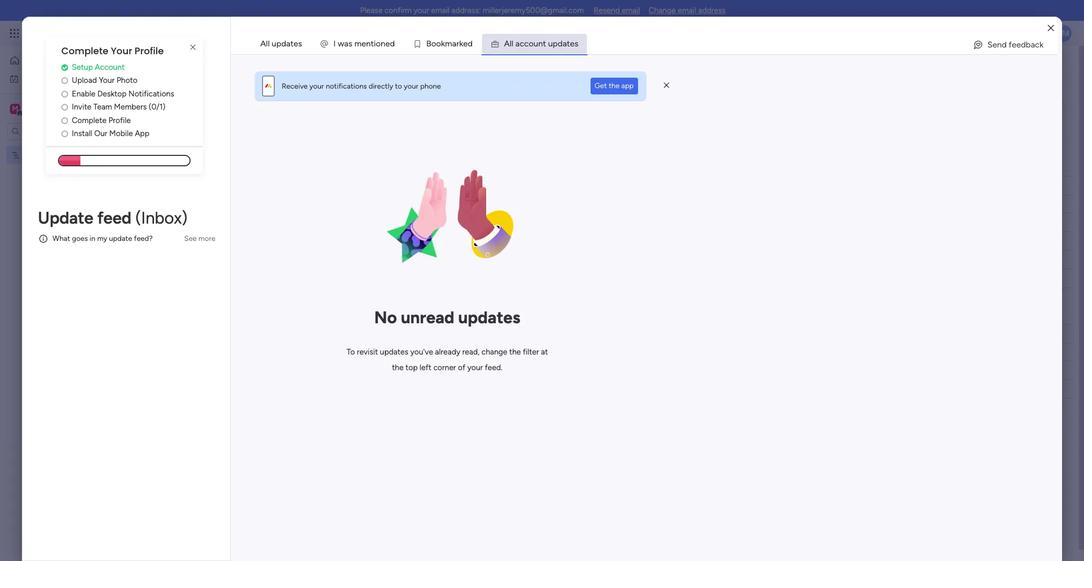 Task type: describe. For each thing, give the bounding box(es) containing it.
i w a s m e n t i o n e d
[[333, 39, 395, 49]]

1 date from the top
[[453, 181, 468, 190]]

1 email from the left
[[431, 6, 450, 15]]

update feed (inbox)
[[38, 208, 188, 228]]

filter
[[523, 348, 539, 357]]

feed
[[97, 208, 131, 228]]

update
[[38, 208, 93, 228]]

1 a from the left
[[344, 39, 348, 49]]

email for change email address
[[678, 6, 696, 15]]

project inside 'list box'
[[25, 151, 48, 160]]

1 s from the left
[[348, 39, 352, 49]]

receive your notifications directly to your phone
[[282, 82, 441, 91]]

b
[[426, 39, 431, 49]]

2 d from the left
[[468, 39, 473, 49]]

any
[[188, 79, 199, 88]]

monthly sync
[[197, 238, 242, 246]]

send feedback button
[[969, 37, 1048, 53]]

1 u from the left
[[534, 39, 538, 49]]

4
[[460, 199, 464, 207]]

all
[[260, 39, 270, 49]]

account
[[95, 63, 125, 72]]

kickoff
[[197, 219, 221, 228]]

w
[[338, 39, 344, 49]]

enable
[[72, 89, 95, 99]]

management
[[105, 27, 162, 39]]

app
[[621, 81, 634, 90]]

your right receive
[[309, 82, 324, 91]]

more
[[198, 234, 215, 243]]

resend email
[[594, 6, 640, 15]]

Completed field
[[177, 307, 236, 321]]

lottie animation element
[[364, 133, 531, 300]]

not started
[[527, 348, 566, 357]]

b o o k m a r k e d
[[426, 39, 473, 49]]

see for see plans
[[183, 29, 195, 38]]

get the app
[[595, 81, 634, 90]]

invite
[[72, 103, 91, 112]]

1 due date from the top
[[438, 181, 468, 190]]

you've
[[410, 348, 433, 357]]

phone
[[420, 82, 441, 91]]

email for resend email
[[622, 6, 640, 15]]

kickoff meeting
[[197, 219, 249, 228]]

no
[[374, 308, 397, 328]]

receive
[[282, 82, 308, 91]]

2 vertical spatial the
[[392, 363, 404, 373]]

your inside the to revisit updates you've already read, change the filter at the top left corner of your feed.
[[467, 363, 483, 373]]

a l l a c c o u n t u p d a t e s
[[504, 39, 578, 49]]

i
[[333, 39, 336, 49]]

2 date from the top
[[453, 329, 468, 338]]

and
[[348, 79, 360, 88]]

add view image
[[256, 98, 260, 106]]

tab containing a
[[482, 33, 587, 54]]

feed?
[[134, 235, 153, 243]]

please
[[360, 6, 383, 15]]

photo
[[117, 76, 137, 85]]

stands.
[[470, 79, 493, 88]]

m for a
[[445, 39, 452, 49]]

2 s from the left
[[575, 39, 578, 49]]

what goes in my update feed?
[[52, 235, 153, 243]]

main table
[[174, 98, 209, 107]]

column information image
[[476, 181, 484, 190]]

home
[[24, 56, 44, 65]]

where
[[406, 79, 426, 88]]

your right to
[[404, 82, 418, 91]]

monday
[[46, 27, 82, 39]]

set
[[304, 79, 315, 88]]

resend email link
[[594, 6, 640, 15]]

to revisit updates you've already read, change the filter at the top left corner of your feed.
[[347, 348, 548, 373]]

get the app button
[[590, 78, 638, 95]]

2 due date from the top
[[438, 329, 468, 338]]

monthly
[[197, 238, 224, 246]]

assign
[[253, 79, 275, 88]]

lottie animation image
[[364, 133, 531, 300]]

main for main workspace
[[24, 104, 42, 114]]

4 e from the left
[[570, 39, 575, 49]]

oct 12
[[445, 237, 464, 244]]

left
[[420, 363, 431, 373]]

work for monday
[[84, 27, 103, 39]]

see plans button
[[169, 26, 219, 41]]

circle o image for enable
[[61, 90, 68, 98]]

m for e
[[354, 39, 362, 49]]

confirm
[[384, 6, 412, 15]]

timelines
[[316, 79, 346, 88]]

1 due date field from the top
[[435, 180, 471, 191]]

0 vertical spatial management
[[219, 54, 331, 77]]

install our mobile app link
[[61, 128, 202, 140]]

top
[[406, 363, 418, 373]]

already
[[435, 348, 460, 357]]

notifications
[[128, 89, 174, 99]]

project.
[[226, 79, 252, 88]]

our
[[94, 129, 107, 139]]

4 a from the left
[[563, 39, 567, 49]]

to
[[395, 82, 402, 91]]

oct for sync
[[445, 237, 456, 244]]

close image
[[1048, 24, 1054, 32]]

feed.
[[485, 363, 503, 373]]

upload your photo link
[[61, 75, 202, 87]]

angle down image
[[203, 126, 208, 134]]

the inside button
[[609, 81, 620, 90]]

v2 search image
[[226, 124, 233, 136]]

n inside tab
[[538, 39, 543, 49]]

resend
[[594, 6, 620, 15]]

circle o image for complete
[[61, 117, 68, 125]]

31
[[458, 218, 464, 226]]

manage any type of project. assign owners, set timelines and keep track of where your project stands.
[[160, 79, 493, 88]]

management inside 'list box'
[[50, 151, 93, 160]]

install
[[72, 129, 92, 139]]

desktop
[[97, 89, 127, 99]]

0 vertical spatial updates
[[272, 39, 302, 49]]

your right confirm
[[414, 6, 429, 15]]

v2 done deadline image
[[420, 218, 429, 228]]

dapulse x slim image
[[664, 81, 669, 90]]

1 n from the left
[[366, 39, 371, 49]]

upload
[[72, 76, 97, 85]]

corner
[[433, 363, 456, 373]]

read,
[[462, 348, 480, 357]]

0 vertical spatial profile
[[135, 44, 164, 57]]

1 c from the left
[[520, 39, 524, 49]]

(inbox)
[[135, 208, 188, 228]]

v2 overdue deadline image
[[420, 237, 429, 247]]

1 k from the left
[[441, 39, 445, 49]]

to for to revisit updates you've already read, change the filter at the top left corner of your feed.
[[347, 348, 355, 357]]

my
[[97, 235, 107, 243]]

more
[[491, 78, 507, 87]]

2 n from the left
[[381, 39, 385, 49]]

mobile
[[109, 129, 133, 139]]

table button
[[217, 94, 250, 111]]

invite team members (0/1) link
[[61, 101, 202, 113]]

millerjeremy500@gmail.com
[[483, 6, 584, 15]]

collapse board header image
[[1052, 98, 1061, 107]]



Task type: vqa. For each thing, say whether or not it's contained in the screenshot.
middle d
yes



Task type: locate. For each thing, give the bounding box(es) containing it.
0 horizontal spatial email
[[431, 6, 450, 15]]

2 horizontal spatial updates
[[458, 308, 520, 328]]

no unread updates
[[374, 308, 520, 328]]

circle o image down workspace
[[61, 117, 68, 125]]

3 e from the left
[[463, 39, 468, 49]]

circle o image left 'install'
[[61, 130, 68, 138]]

0 horizontal spatial s
[[348, 39, 352, 49]]

d for a l l a c c o u n t u p d a t e s
[[558, 39, 563, 49]]

o left p
[[529, 39, 534, 49]]

2 t from the left
[[543, 39, 546, 49]]

my work button
[[6, 70, 112, 87]]

2 e from the left
[[385, 39, 390, 49]]

email right the resend
[[622, 6, 640, 15]]

tab list
[[251, 33, 1058, 54]]

circle o image down circle o icon
[[61, 90, 68, 98]]

of
[[218, 79, 225, 88], [397, 79, 404, 88], [458, 363, 465, 373]]

management up 'assign'
[[219, 54, 331, 77]]

m
[[354, 39, 362, 49], [445, 39, 452, 49]]

2 horizontal spatial t
[[567, 39, 570, 49]]

date up the 4
[[453, 181, 468, 190]]

workspace image
[[10, 103, 20, 115]]

updates right all
[[272, 39, 302, 49]]

your up setup account link
[[111, 44, 132, 57]]

profile down invite team members (0/1)
[[108, 116, 131, 125]]

your right where
[[428, 79, 443, 88]]

2 o from the left
[[431, 39, 436, 49]]

see
[[183, 29, 195, 38], [476, 78, 489, 87], [184, 234, 197, 243]]

the left filter
[[509, 348, 521, 357]]

project management list box
[[0, 144, 133, 305]]

notifications
[[326, 82, 367, 91]]

0 vertical spatial to
[[180, 159, 191, 172]]

1 horizontal spatial table
[[225, 98, 242, 107]]

work
[[84, 27, 103, 39], [35, 74, 51, 83]]

a
[[504, 39, 510, 49]]

enable desktop notifications link
[[61, 88, 202, 100]]

2 table from the left
[[225, 98, 242, 107]]

l down millerjeremy500@gmail.com
[[510, 39, 511, 49]]

1 horizontal spatial management
[[219, 54, 331, 77]]

new
[[213, 348, 227, 357]]

2 l from the left
[[511, 39, 513, 49]]

0 horizontal spatial the
[[392, 363, 404, 373]]

add to favorites image
[[356, 60, 367, 71]]

oct left the 12
[[445, 237, 456, 244]]

1 horizontal spatial project management
[[159, 54, 331, 77]]

1 vertical spatial profile
[[108, 116, 131, 125]]

u down millerjeremy500@gmail.com
[[548, 39, 553, 49]]

0 horizontal spatial n
[[366, 39, 371, 49]]

monday work management
[[46, 27, 162, 39]]

show board description image
[[338, 61, 351, 71]]

enable desktop notifications
[[72, 89, 174, 99]]

project up any
[[159, 54, 215, 77]]

project management up project. at top
[[159, 54, 331, 77]]

address:
[[451, 6, 481, 15]]

to left do
[[180, 159, 191, 172]]

owners,
[[277, 79, 303, 88]]

1 m from the left
[[354, 39, 362, 49]]

1 vertical spatial updates
[[458, 308, 520, 328]]

to for to do
[[180, 159, 191, 172]]

2 due date field from the top
[[435, 328, 471, 340]]

complete profile
[[72, 116, 131, 125]]

circle o image inside install our mobile app link
[[61, 130, 68, 138]]

work for my
[[35, 74, 51, 83]]

a right p
[[563, 39, 567, 49]]

directly
[[369, 82, 393, 91]]

k
[[441, 39, 445, 49], [459, 39, 463, 49]]

0 vertical spatial oct
[[445, 218, 456, 226]]

to inside the to revisit updates you've already read, change the filter at the top left corner of your feed.
[[347, 348, 355, 357]]

date
[[453, 181, 468, 190], [453, 329, 468, 338]]

d right i
[[390, 39, 395, 49]]

0 vertical spatial complete
[[61, 44, 108, 57]]

0 vertical spatial the
[[609, 81, 620, 90]]

track
[[379, 79, 396, 88]]

s right "w"
[[348, 39, 352, 49]]

your for profile
[[111, 44, 132, 57]]

4 circle o image from the top
[[61, 130, 68, 138]]

main right workspace image
[[24, 104, 42, 114]]

main for main table
[[174, 98, 190, 107]]

2 vertical spatial updates
[[380, 348, 408, 357]]

1 vertical spatial date
[[453, 329, 468, 338]]

circle o image
[[61, 90, 68, 98], [61, 104, 68, 111], [61, 117, 68, 125], [61, 130, 68, 138]]

4 o from the left
[[529, 39, 534, 49]]

d for i w a s m e n t i o n e d
[[390, 39, 395, 49]]

0 vertical spatial nov
[[445, 199, 458, 207]]

circle o image inside complete profile link
[[61, 117, 68, 125]]

2 horizontal spatial d
[[558, 39, 563, 49]]

2 u from the left
[[548, 39, 553, 49]]

m left the r on the left of the page
[[445, 39, 452, 49]]

setup account
[[72, 63, 125, 72]]

0 horizontal spatial to
[[180, 159, 191, 172]]

0 horizontal spatial m
[[354, 39, 362, 49]]

complete for complete profile
[[72, 116, 107, 125]]

2 oct from the top
[[445, 237, 456, 244]]

circle o image for install
[[61, 130, 68, 138]]

1 horizontal spatial project
[[159, 54, 215, 77]]

1 vertical spatial the
[[509, 348, 521, 357]]

profile down management on the left top of the page
[[135, 44, 164, 57]]

To Do field
[[177, 159, 209, 172]]

profile
[[135, 44, 164, 57], [108, 116, 131, 125]]

0 horizontal spatial main
[[24, 104, 42, 114]]

l right the "a"
[[511, 39, 513, 49]]

0 vertical spatial due date
[[438, 181, 468, 190]]

1 horizontal spatial t
[[543, 39, 546, 49]]

install our mobile app
[[72, 129, 149, 139]]

3 n from the left
[[538, 39, 543, 49]]

tab list containing all updates
[[251, 33, 1058, 54]]

interns
[[228, 348, 251, 357]]

complete up 'install'
[[72, 116, 107, 125]]

of inside the to revisit updates you've already read, change the filter at the top left corner of your feed.
[[458, 363, 465, 373]]

m left i
[[354, 39, 362, 49]]

2 circle o image from the top
[[61, 104, 68, 111]]

0 vertical spatial project
[[159, 54, 215, 77]]

email right change at the top right of the page
[[678, 6, 696, 15]]

1 vertical spatial management
[[50, 151, 93, 160]]

your down read,
[[467, 363, 483, 373]]

see more link
[[475, 78, 508, 88]]

3 d from the left
[[558, 39, 563, 49]]

your for photo
[[99, 76, 115, 85]]

1 horizontal spatial d
[[468, 39, 473, 49]]

1 vertical spatial nov
[[444, 348, 456, 356]]

o down please
[[376, 39, 381, 49]]

2 k from the left
[[459, 39, 463, 49]]

1 horizontal spatial k
[[459, 39, 463, 49]]

management down 'install'
[[50, 151, 93, 160]]

send
[[987, 40, 1007, 50]]

updates for no unread updates
[[458, 308, 520, 328]]

tab
[[482, 33, 587, 54]]

s
[[348, 39, 352, 49], [575, 39, 578, 49]]

0 vertical spatial due date field
[[435, 180, 471, 191]]

see inside "link"
[[476, 78, 489, 87]]

1 vertical spatial project management
[[25, 151, 93, 160]]

a right the "a"
[[515, 39, 520, 49]]

option
[[0, 146, 133, 148]]

2 horizontal spatial the
[[609, 81, 620, 90]]

s right p
[[575, 39, 578, 49]]

to inside to do field
[[180, 159, 191, 172]]

0 vertical spatial your
[[111, 44, 132, 57]]

a
[[344, 39, 348, 49], [452, 39, 456, 49], [515, 39, 520, 49], [563, 39, 567, 49]]

to
[[180, 159, 191, 172], [347, 348, 355, 357]]

0 horizontal spatial project management
[[25, 151, 93, 160]]

nov left 29
[[444, 348, 456, 356]]

1 horizontal spatial u
[[548, 39, 553, 49]]

nov left the 4
[[445, 199, 458, 207]]

email left address:
[[431, 6, 450, 15]]

1 vertical spatial oct
[[445, 237, 456, 244]]

1 vertical spatial due
[[438, 329, 451, 338]]

1 horizontal spatial the
[[509, 348, 521, 357]]

1 horizontal spatial main
[[174, 98, 190, 107]]

my work
[[23, 74, 51, 83]]

updates
[[272, 39, 302, 49], [458, 308, 520, 328], [380, 348, 408, 357]]

completed
[[180, 307, 233, 320]]

to do
[[180, 159, 206, 172]]

of right the track
[[397, 79, 404, 88]]

project management
[[159, 54, 331, 77], [25, 151, 93, 160]]

see more
[[184, 234, 215, 243]]

1 horizontal spatial m
[[445, 39, 452, 49]]

date up 29
[[453, 329, 468, 338]]

due date up the 'nov 4'
[[438, 181, 468, 190]]

0 vertical spatial date
[[453, 181, 468, 190]]

workspace selection element
[[10, 103, 87, 116]]

all updates
[[260, 39, 302, 49]]

table down any
[[192, 98, 209, 107]]

0 horizontal spatial project
[[25, 151, 48, 160]]

e left i
[[362, 39, 366, 49]]

1 vertical spatial work
[[35, 74, 51, 83]]

o right the b
[[436, 39, 441, 49]]

your down "account"
[[99, 76, 115, 85]]

app
[[135, 129, 149, 139]]

circle o image for invite
[[61, 104, 68, 111]]

i
[[374, 39, 376, 49]]

3 circle o image from the top
[[61, 117, 68, 125]]

project management inside project management 'list box'
[[25, 151, 93, 160]]

1 vertical spatial due date field
[[435, 328, 471, 340]]

1 horizontal spatial work
[[84, 27, 103, 39]]

project management down search in workspace field
[[25, 151, 93, 160]]

complete profile link
[[61, 115, 202, 127]]

0 horizontal spatial profile
[[108, 116, 131, 125]]

1 vertical spatial to
[[347, 348, 355, 357]]

1 oct from the top
[[445, 218, 456, 226]]

complete up setup
[[61, 44, 108, 57]]

3 email from the left
[[678, 6, 696, 15]]

oct 31
[[445, 218, 464, 226]]

0 horizontal spatial of
[[218, 79, 225, 88]]

2 email from the left
[[622, 6, 640, 15]]

0 vertical spatial work
[[84, 27, 103, 39]]

address
[[698, 6, 726, 15]]

3 a from the left
[[515, 39, 520, 49]]

0 horizontal spatial management
[[50, 151, 93, 160]]

the right get
[[609, 81, 620, 90]]

2 horizontal spatial n
[[538, 39, 543, 49]]

a right the b
[[452, 39, 456, 49]]

workspace
[[44, 104, 86, 114]]

select product image
[[9, 28, 20, 39]]

2 horizontal spatial email
[[678, 6, 696, 15]]

t left p
[[543, 39, 546, 49]]

2 a from the left
[[452, 39, 456, 49]]

Search in workspace field
[[22, 125, 87, 137]]

0 horizontal spatial k
[[441, 39, 445, 49]]

1 d from the left
[[390, 39, 395, 49]]

1 vertical spatial project
[[25, 151, 48, 160]]

members
[[114, 103, 147, 112]]

invite team members (0/1)
[[72, 103, 165, 112]]

oct for meeting
[[445, 218, 456, 226]]

upload your photo
[[72, 76, 137, 85]]

3 t from the left
[[567, 39, 570, 49]]

home button
[[6, 52, 112, 69]]

email
[[431, 6, 450, 15], [622, 6, 640, 15], [678, 6, 696, 15]]

due up the 'nov 4'
[[438, 181, 451, 190]]

Project Management field
[[156, 54, 334, 77]]

circle o image inside invite team members (0/1) link
[[61, 104, 68, 111]]

work right the my
[[35, 74, 51, 83]]

main inside button
[[174, 98, 190, 107]]

type
[[201, 79, 216, 88]]

o
[[376, 39, 381, 49], [431, 39, 436, 49], [436, 39, 441, 49], [529, 39, 534, 49]]

29
[[458, 348, 466, 356]]

to left revisit
[[347, 348, 355, 357]]

1 o from the left
[[376, 39, 381, 49]]

1 circle o image from the top
[[61, 90, 68, 98]]

oct left "31"
[[445, 218, 456, 226]]

n left i
[[366, 39, 371, 49]]

p
[[553, 39, 558, 49]]

due date field down no unread updates
[[435, 328, 471, 340]]

feedback
[[1009, 40, 1044, 50]]

please confirm your email address: millerjeremy500@gmail.com
[[360, 6, 584, 15]]

2 c from the left
[[524, 39, 529, 49]]

1 t from the left
[[371, 39, 374, 49]]

0 horizontal spatial d
[[390, 39, 395, 49]]

table down project. at top
[[225, 98, 242, 107]]

hire new interns
[[197, 348, 251, 357]]

1 vertical spatial complete
[[72, 116, 107, 125]]

e right p
[[570, 39, 575, 49]]

1 horizontal spatial updates
[[380, 348, 408, 357]]

2 due from the top
[[438, 329, 451, 338]]

updates up change
[[458, 308, 520, 328]]

1 vertical spatial see
[[476, 78, 489, 87]]

2 vertical spatial see
[[184, 234, 197, 243]]

n right i
[[381, 39, 385, 49]]

see plans
[[183, 29, 214, 38]]

team
[[93, 103, 112, 112]]

0 vertical spatial project management
[[159, 54, 331, 77]]

0 vertical spatial see
[[183, 29, 195, 38]]

updates for to revisit updates you've already read, change the filter at the top left corner of your feed.
[[380, 348, 408, 357]]

0 horizontal spatial table
[[192, 98, 209, 107]]

updates inside the to revisit updates you've already read, change the filter at the top left corner of your feed.
[[380, 348, 408, 357]]

main table button
[[158, 94, 217, 111]]

sync
[[226, 238, 242, 246]]

0 vertical spatial due
[[438, 181, 451, 190]]

o left the r on the left of the page
[[431, 39, 436, 49]]

t right p
[[567, 39, 570, 49]]

0 horizontal spatial u
[[534, 39, 538, 49]]

t right "w"
[[371, 39, 374, 49]]

1 vertical spatial your
[[99, 76, 115, 85]]

e right the r on the left of the page
[[463, 39, 468, 49]]

Due Date field
[[435, 180, 471, 191], [435, 328, 471, 340]]

nov for nov 29
[[444, 348, 456, 356]]

manage
[[160, 79, 186, 88]]

nov for nov 4
[[445, 199, 458, 207]]

1 e from the left
[[362, 39, 366, 49]]

1 horizontal spatial to
[[347, 348, 355, 357]]

all updates link
[[252, 34, 310, 54]]

due date down no unread updates
[[438, 329, 468, 338]]

nov 29
[[444, 348, 466, 356]]

due date field up the 'nov 4'
[[435, 180, 471, 191]]

dapulse x slim image
[[187, 41, 199, 54]]

e right i
[[385, 39, 390, 49]]

(0/1)
[[149, 103, 165, 112]]

see for see more
[[184, 234, 197, 243]]

due
[[438, 181, 451, 190], [438, 329, 451, 338]]

jeremy miller image
[[1055, 25, 1072, 42]]

1 horizontal spatial s
[[575, 39, 578, 49]]

see more
[[476, 78, 507, 87]]

n left p
[[538, 39, 543, 49]]

check circle image
[[61, 64, 68, 71]]

hire
[[197, 348, 211, 357]]

main inside workspace selection element
[[24, 104, 42, 114]]

1 horizontal spatial profile
[[135, 44, 164, 57]]

3 o from the left
[[436, 39, 441, 49]]

2 horizontal spatial of
[[458, 363, 465, 373]]

complete your profile
[[61, 44, 164, 57]]

in
[[90, 235, 95, 243]]

setup
[[72, 63, 93, 72]]

the left top
[[392, 363, 404, 373]]

updates up top
[[380, 348, 408, 357]]

see for see more
[[476, 78, 489, 87]]

1 horizontal spatial email
[[622, 6, 640, 15]]

work up the complete your profile
[[84, 27, 103, 39]]

1 vertical spatial due date
[[438, 329, 468, 338]]

0 horizontal spatial work
[[35, 74, 51, 83]]

1 due from the top
[[438, 181, 451, 190]]

1 table from the left
[[192, 98, 209, 107]]

work inside button
[[35, 74, 51, 83]]

d down millerjeremy500@gmail.com
[[558, 39, 563, 49]]

change
[[481, 348, 507, 357]]

d right the r on the left of the page
[[468, 39, 473, 49]]

2 m from the left
[[445, 39, 452, 49]]

project down search in workspace field
[[25, 151, 48, 160]]

circle o image left 'invite'
[[61, 104, 68, 111]]

circle o image inside enable desktop notifications link
[[61, 90, 68, 98]]

0 horizontal spatial updates
[[272, 39, 302, 49]]

circle o image
[[61, 77, 68, 85]]

1 horizontal spatial of
[[397, 79, 404, 88]]

of down 29
[[458, 363, 465, 373]]

a right i
[[344, 39, 348, 49]]

1 horizontal spatial n
[[381, 39, 385, 49]]

1 l from the left
[[510, 39, 511, 49]]

see more button
[[180, 231, 220, 247]]

u left p
[[534, 39, 538, 49]]

send feedback
[[987, 40, 1044, 50]]

project
[[444, 79, 468, 88]]

main workspace
[[24, 104, 86, 114]]

0 horizontal spatial t
[[371, 39, 374, 49]]

due down no unread updates
[[438, 329, 451, 338]]

main down manage
[[174, 98, 190, 107]]

complete for complete your profile
[[61, 44, 108, 57]]

started
[[541, 348, 566, 357]]

of right the type
[[218, 79, 225, 88]]



